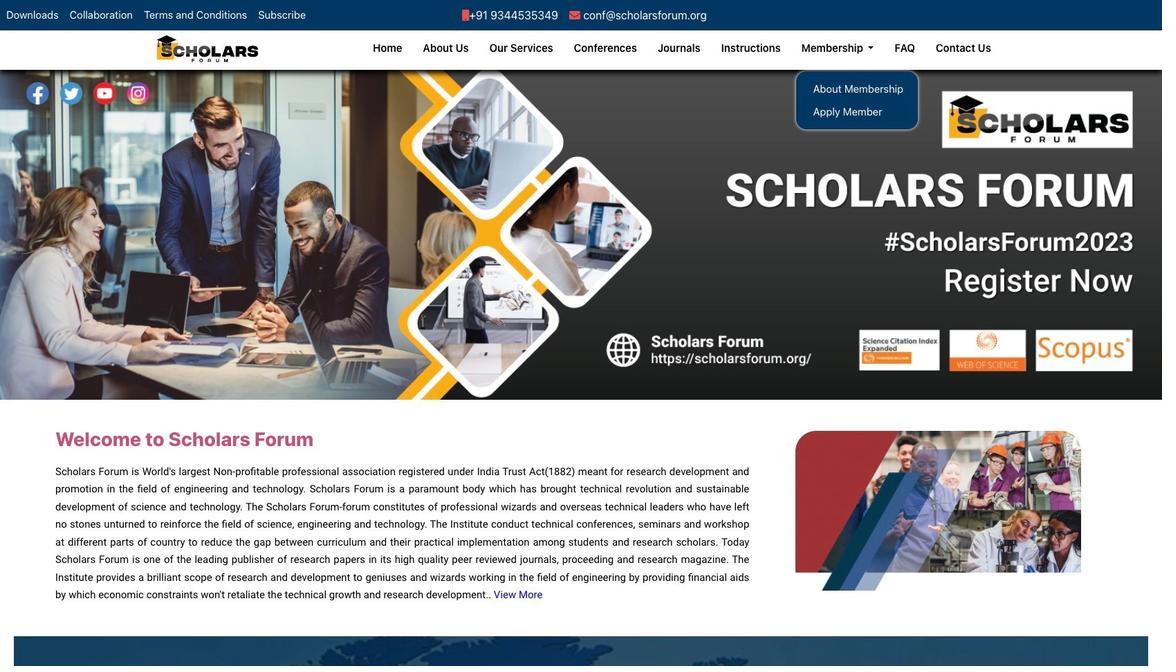 Task type: locate. For each thing, give the bounding box(es) containing it.
mobile image
[[462, 10, 469, 21]]



Task type: describe. For each thing, give the bounding box(es) containing it.
envelope image
[[570, 10, 581, 21]]



Task type: vqa. For each thing, say whether or not it's contained in the screenshot.
example: +1 5734987625 telephone field
no



